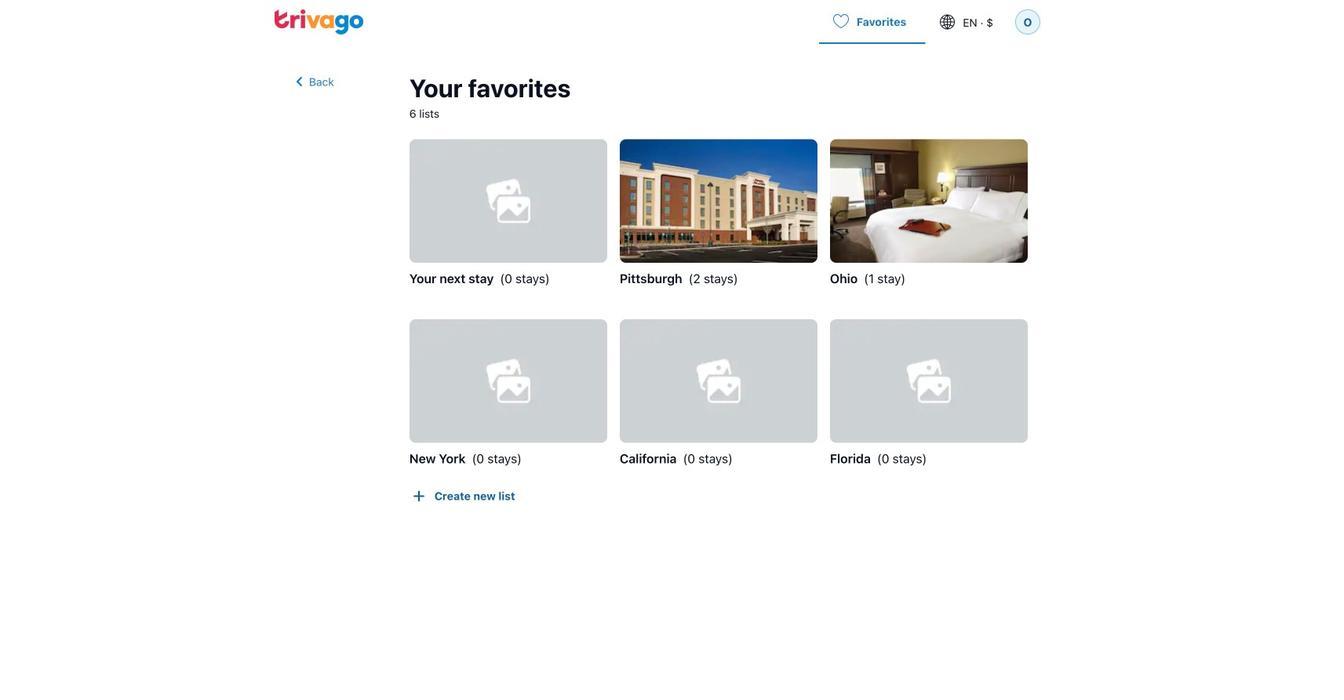 Task type: vqa. For each thing, say whether or not it's contained in the screenshot.
your next stay image
yes



Task type: locate. For each thing, give the bounding box(es) containing it.
your next stay image
[[410, 139, 607, 263]]

florida image
[[830, 320, 1028, 443]]

pittsburgh image
[[620, 139, 818, 263]]



Task type: describe. For each thing, give the bounding box(es) containing it.
ohio image
[[830, 139, 1028, 263]]

new york image
[[410, 320, 607, 443]]

california image
[[620, 320, 818, 443]]

trivago logo image
[[275, 9, 364, 35]]



